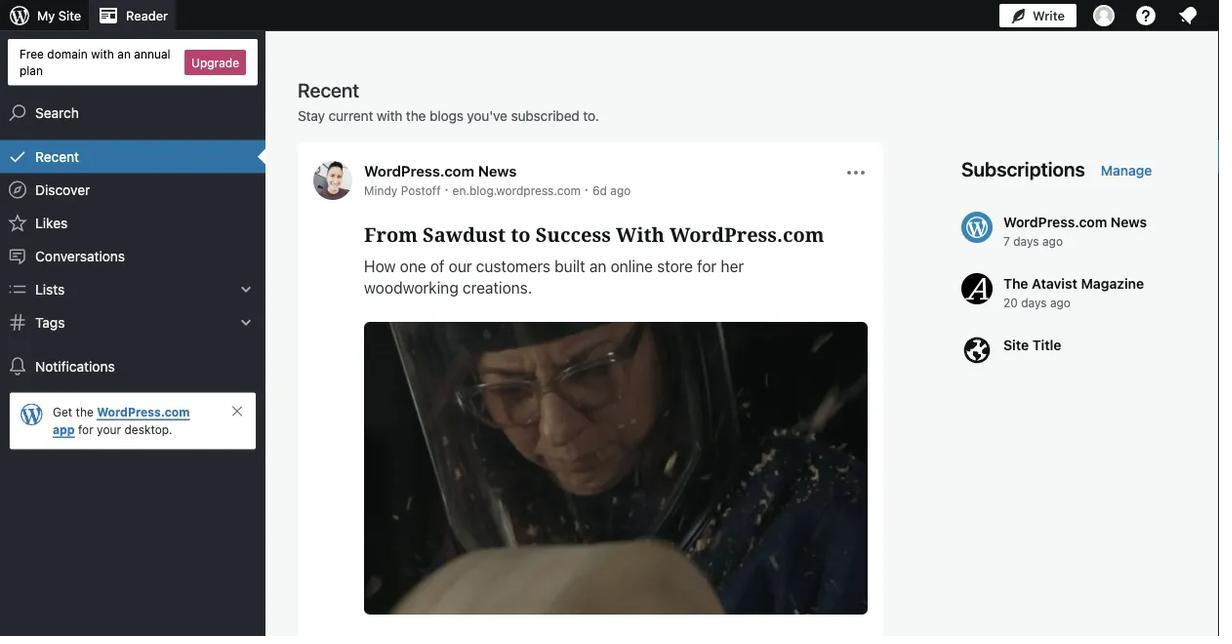 Task type: describe. For each thing, give the bounding box(es) containing it.
7
[[1004, 234, 1010, 248]]

app
[[53, 423, 75, 437]]

your
[[97, 423, 121, 437]]

for inside from sawdust to success with wordpress.com how one of our customers built an online store for her woodworking creations.
[[697, 257, 717, 276]]

from sawdust to success with wordpress.com link
[[364, 221, 868, 249]]

search
[[35, 105, 79, 121]]

subscribed to.
[[511, 108, 599, 124]]

0 horizontal spatial the
[[76, 406, 94, 419]]

reader link
[[89, 0, 176, 31]]

with inside the 'recent stay current with the blogs you've subscribed to.'
[[377, 108, 403, 124]]

upgrade button
[[185, 50, 246, 75]]

2 · from the left
[[585, 181, 589, 197]]

conversations
[[35, 248, 125, 264]]

stay
[[298, 108, 325, 124]]

the atavist magazine 20 days ago
[[1004, 275, 1144, 309]]

success
[[536, 221, 611, 248]]

wordpress.com news mindy postoff · en.blog.wordpress.com · 6d ago
[[364, 163, 631, 197]]

customers
[[476, 257, 551, 276]]

wordpress.com news 7 days ago
[[1004, 214, 1147, 248]]

likes link
[[0, 207, 266, 240]]

6d ago link
[[593, 184, 631, 197]]

wordpress.com inside from sawdust to success with wordpress.com how one of our customers built an online store for her woodworking creations.
[[670, 221, 824, 248]]

keyboard_arrow_down image for lists
[[236, 280, 256, 299]]

wordpress.com for wordpress.com app
[[97, 406, 190, 419]]

subscriptions
[[962, 157, 1085, 180]]

postoff
[[401, 184, 441, 197]]

6d
[[593, 184, 607, 197]]

help image
[[1134, 4, 1158, 27]]

my site link
[[0, 0, 89, 31]]

notifications
[[35, 358, 115, 374]]

from sawdust to success with wordpress.com main content
[[298, 77, 1219, 637]]

store
[[657, 257, 693, 276]]

en.blog.wordpress.com
[[453, 184, 581, 197]]

news for ·
[[478, 163, 517, 180]]

days inside wordpress.com news 7 days ago
[[1014, 234, 1039, 248]]

tags link
[[0, 306, 266, 339]]

manage
[[1101, 163, 1152, 179]]

upgrade
[[191, 55, 239, 69]]

the inside the 'recent stay current with the blogs you've subscribed to.'
[[406, 108, 426, 124]]

tags
[[35, 314, 65, 331]]

wordpress.com for wordpress.com news 7 days ago
[[1004, 214, 1107, 230]]

get the
[[53, 406, 97, 419]]

an inside from sawdust to success with wordpress.com how one of our customers built an online store for her woodworking creations.
[[590, 257, 607, 276]]

our
[[449, 257, 472, 276]]

recent for recent stay current with the blogs you've subscribed to.
[[298, 78, 359, 101]]

current
[[329, 108, 373, 124]]

discover
[[35, 182, 90, 198]]

search link
[[0, 96, 266, 129]]

recent for recent
[[35, 148, 79, 165]]

with
[[616, 221, 665, 248]]

get
[[53, 406, 72, 419]]

built
[[555, 257, 585, 276]]

domain
[[47, 47, 88, 61]]

manage your notifications image
[[1176, 4, 1200, 27]]

of
[[430, 257, 445, 276]]



Task type: vqa. For each thing, say whether or not it's contained in the screenshot.
bottom the 'img'
no



Task type: locate. For each thing, give the bounding box(es) containing it.
2 keyboard_arrow_down image from the top
[[236, 313, 256, 333]]

desktop.
[[124, 423, 172, 437]]

recent inside the 'recent stay current with the blogs you've subscribed to.'
[[298, 78, 359, 101]]

recent up 'discover'
[[35, 148, 79, 165]]

1 vertical spatial the
[[76, 406, 94, 419]]

site
[[58, 8, 81, 23], [1004, 337, 1029, 353]]

1 vertical spatial an
[[590, 257, 607, 276]]

write
[[1033, 8, 1065, 23]]

an left annual
[[117, 47, 131, 61]]

from sawdust to success with wordpress.com how one of our customers built an online store for her woodworking creations.
[[364, 221, 824, 297]]

0 vertical spatial the
[[406, 108, 426, 124]]

atavist
[[1032, 275, 1078, 291]]

free domain with an annual plan
[[20, 47, 170, 77]]

1 horizontal spatial with
[[377, 108, 403, 124]]

0 vertical spatial for
[[697, 257, 717, 276]]

news up en.blog.wordpress.com
[[478, 163, 517, 180]]

0 horizontal spatial news
[[478, 163, 517, 180]]

0 vertical spatial days
[[1014, 234, 1039, 248]]

the
[[1004, 275, 1029, 291]]

woodworking creations.
[[364, 279, 532, 297]]

keyboard_arrow_down image inside tags link
[[236, 313, 256, 333]]

wordpress.com up 'postoff'
[[364, 163, 474, 180]]

with
[[91, 47, 114, 61], [377, 108, 403, 124]]

wordpress.com news link
[[364, 163, 517, 180]]

the left blogs
[[406, 108, 426, 124]]

days right 7
[[1014, 234, 1039, 248]]

·
[[445, 181, 449, 197], [585, 181, 589, 197]]

plan
[[20, 63, 43, 77]]

1 horizontal spatial recent
[[298, 78, 359, 101]]

with right domain
[[91, 47, 114, 61]]

mindy postoff image
[[313, 161, 352, 200]]

wordpress.com up her on the right
[[670, 221, 824, 248]]

0 vertical spatial recent
[[298, 78, 359, 101]]

ago inside wordpress.com news 7 days ago
[[1043, 234, 1063, 248]]

1 vertical spatial ago
[[1043, 234, 1063, 248]]

wordpress.com
[[364, 163, 474, 180], [1004, 214, 1107, 230], [670, 221, 824, 248], [97, 406, 190, 419]]

wordpress.com up 7
[[1004, 214, 1107, 230]]

with right current
[[377, 108, 403, 124]]

1 vertical spatial keyboard_arrow_down image
[[236, 313, 256, 333]]

news down manage link
[[1111, 214, 1147, 230]]

to
[[511, 221, 531, 248]]

20
[[1004, 296, 1018, 309]]

wordpress.com inside wordpress.com app
[[97, 406, 190, 419]]

manage link
[[1101, 161, 1152, 181]]

ago up atavist
[[1043, 234, 1063, 248]]

0 vertical spatial news
[[478, 163, 517, 180]]

0 vertical spatial an
[[117, 47, 131, 61]]

1 horizontal spatial ·
[[585, 181, 589, 197]]

0 horizontal spatial ·
[[445, 181, 449, 197]]

site title link
[[962, 335, 1219, 368]]

ago right 6d
[[611, 184, 631, 197]]

notifications link
[[0, 350, 266, 383]]

2 vertical spatial ago
[[1050, 296, 1071, 309]]

· left 6d
[[585, 181, 589, 197]]

site left title
[[1004, 337, 1029, 353]]

wordpress.com inside wordpress.com news mindy postoff · en.blog.wordpress.com · 6d ago
[[364, 163, 474, 180]]

site title
[[1004, 337, 1062, 353]]

blogs
[[430, 108, 464, 124]]

1 vertical spatial recent
[[35, 148, 79, 165]]

news inside wordpress.com news mindy postoff · en.blog.wordpress.com · 6d ago
[[478, 163, 517, 180]]

reader
[[126, 8, 168, 23]]

my profile image
[[1093, 5, 1115, 26]]

ago
[[611, 184, 631, 197], [1043, 234, 1063, 248], [1050, 296, 1071, 309]]

likes
[[35, 215, 68, 231]]

mindy
[[364, 184, 398, 197]]

her
[[721, 257, 744, 276]]

· down wordpress.com news link
[[445, 181, 449, 197]]

magazine
[[1081, 275, 1144, 291]]

wordpress.com for wordpress.com news mindy postoff · en.blog.wordpress.com · 6d ago
[[364, 163, 474, 180]]

for left her on the right
[[697, 257, 717, 276]]

an inside free domain with an annual plan
[[117, 47, 131, 61]]

recent up stay
[[298, 78, 359, 101]]

keyboard_arrow_down image for tags
[[236, 313, 256, 333]]

1 horizontal spatial site
[[1004, 337, 1029, 353]]

news inside wordpress.com news 7 days ago
[[1111, 214, 1147, 230]]

days right 20
[[1021, 296, 1047, 309]]

1 horizontal spatial news
[[1111, 214, 1147, 230]]

site right my
[[58, 8, 81, 23]]

my site
[[37, 8, 81, 23]]

news for ago
[[1111, 214, 1147, 230]]

lists
[[35, 281, 65, 297]]

1 vertical spatial days
[[1021, 296, 1047, 309]]

0 vertical spatial ago
[[611, 184, 631, 197]]

lists link
[[0, 273, 266, 306]]

you've
[[467, 108, 508, 124]]

days inside "the atavist magazine 20 days ago"
[[1021, 296, 1047, 309]]

for down get the
[[78, 423, 93, 437]]

news
[[478, 163, 517, 180], [1111, 214, 1147, 230]]

how
[[364, 257, 396, 276]]

0 vertical spatial keyboard_arrow_down image
[[236, 280, 256, 299]]

the
[[406, 108, 426, 124], [76, 406, 94, 419]]

online
[[611, 257, 653, 276]]

0 horizontal spatial recent
[[35, 148, 79, 165]]

wordpress.com up desktop.
[[97, 406, 190, 419]]

from
[[364, 221, 418, 248]]

write link
[[1000, 0, 1077, 31]]

1 vertical spatial with
[[377, 108, 403, 124]]

with inside free domain with an annual plan
[[91, 47, 114, 61]]

1 vertical spatial site
[[1004, 337, 1029, 353]]

site inside from sawdust to success with wordpress.com main content
[[1004, 337, 1029, 353]]

an right built
[[590, 257, 607, 276]]

0 horizontal spatial site
[[58, 8, 81, 23]]

1 · from the left
[[445, 181, 449, 197]]

keyboard_arrow_down image
[[236, 280, 256, 299], [236, 313, 256, 333]]

toggle menu image
[[844, 161, 868, 185]]

one
[[400, 257, 426, 276]]

1 horizontal spatial the
[[406, 108, 426, 124]]

keyboard_arrow_down image inside lists link
[[236, 280, 256, 299]]

recent
[[298, 78, 359, 101], [35, 148, 79, 165]]

wordpress.com inside wordpress.com news 7 days ago
[[1004, 214, 1107, 230]]

0 vertical spatial site
[[58, 8, 81, 23]]

for
[[697, 257, 717, 276], [78, 423, 93, 437]]

ago inside "the atavist magazine 20 days ago"
[[1050, 296, 1071, 309]]

0 vertical spatial with
[[91, 47, 114, 61]]

1 keyboard_arrow_down image from the top
[[236, 280, 256, 299]]

sawdust
[[423, 221, 506, 248]]

an
[[117, 47, 131, 61], [590, 257, 607, 276]]

conversations link
[[0, 240, 266, 273]]

1 horizontal spatial for
[[697, 257, 717, 276]]

en.blog.wordpress.com link
[[453, 184, 581, 197]]

recent stay current with the blogs you've subscribed to.
[[298, 78, 599, 124]]

my
[[37, 8, 55, 23]]

discover link
[[0, 173, 266, 207]]

ago down atavist
[[1050, 296, 1071, 309]]

0 horizontal spatial with
[[91, 47, 114, 61]]

dismiss image
[[229, 404, 245, 419]]

the right get
[[76, 406, 94, 419]]

1 vertical spatial for
[[78, 423, 93, 437]]

1 horizontal spatial an
[[590, 257, 607, 276]]

0 horizontal spatial for
[[78, 423, 93, 437]]

0 horizontal spatial an
[[117, 47, 131, 61]]

annual
[[134, 47, 170, 61]]

1 vertical spatial news
[[1111, 214, 1147, 230]]

ago inside wordpress.com news mindy postoff · en.blog.wordpress.com · 6d ago
[[611, 184, 631, 197]]

title
[[1033, 337, 1062, 353]]

days
[[1014, 234, 1039, 248], [1021, 296, 1047, 309]]

free
[[20, 47, 44, 61]]

for your desktop.
[[75, 423, 172, 437]]

mindy postoff link
[[364, 184, 441, 197]]

wordpress.com app
[[53, 406, 190, 437]]

recent link
[[0, 140, 266, 173]]



